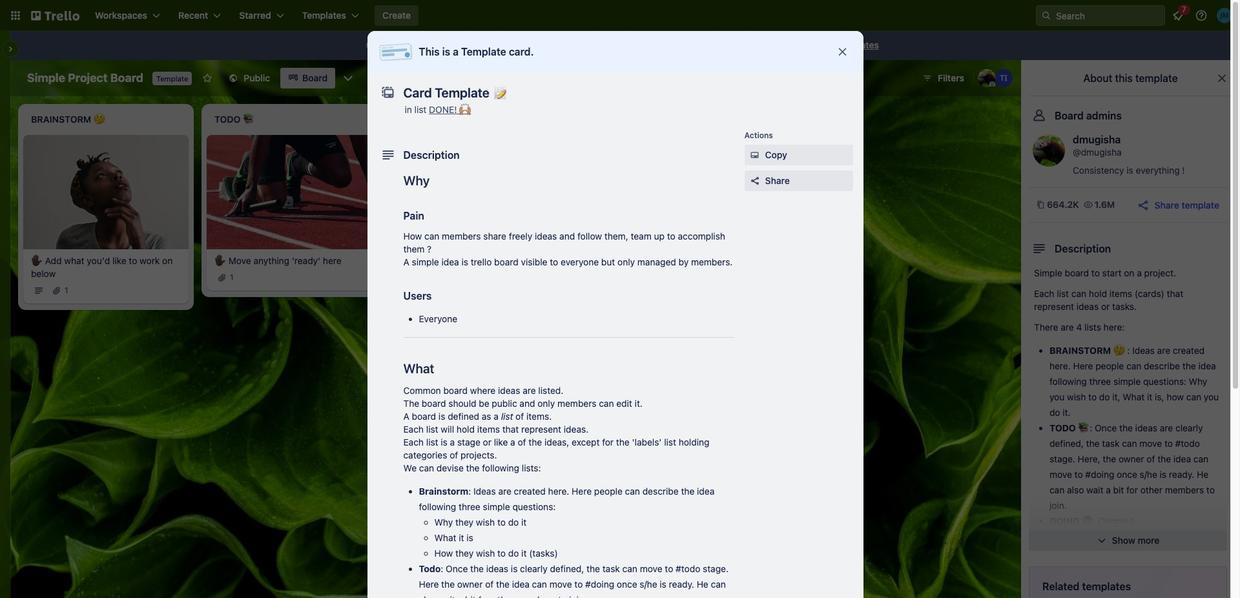 Task type: vqa. For each thing, say whether or not it's contained in the screenshot.
bottom That
yes



Task type: describe. For each thing, give the bounding box(es) containing it.
defined, for are
[[1050, 438, 1084, 449]]

board inside 'how can members share freely ideas and follow them, team up to accomplish them ? a simple idea is trello board visible to everyone but only managed by members.'
[[495, 257, 519, 268]]

dmugisha link
[[1073, 134, 1122, 145]]

dmugisha (dmugisha) image
[[978, 69, 997, 87]]

visible
[[521, 257, 548, 268]]

primary element
[[0, 0, 1241, 31]]

2 vertical spatial each
[[404, 437, 424, 448]]

board for board admins
[[1055, 110, 1084, 121]]

or inside common board where ideas are listed. the board should be public and only members can edit it. a board is defined as a list of items. each list will hold items that represent ideas. each list is a stage or like a of the ideas, except for the 'labels' list holding categories of projects. we can devise the following lists:
[[483, 437, 492, 448]]

from
[[659, 255, 678, 266]]

that inside each list can hold items (cards) that represent ideas or tasks.
[[1168, 288, 1184, 299]]

card
[[615, 332, 631, 342]]

how inside 'how can members share freely ideas and follow them, team up to accomplish them ? a simple idea is trello board visible to everyone but only managed by members.'
[[404, 231, 422, 242]]

up
[[654, 231, 665, 242]]

how can members share freely ideas and follow them, team up to accomplish them ? a simple idea is trello board visible to everyone but only managed by members.
[[404, 231, 733, 268]]

is inside "✋🏿 move anything that is actually started here"
[[494, 255, 501, 266]]

✋🏿 for ✋🏿 move anything 'ready' here
[[215, 255, 226, 266]]

for inside : once the ideas are clearly defined, the task can move to #todo stage. here, the owner of the idea can move to #doing once s/he is ready. he can also wait a bit for other members to join.
[[1127, 485, 1139, 496]]

why for : ideas are created here. here people can describe the idea following three simple questions: why they wish to do it what it is how they wish to do it (tasks)
[[435, 517, 453, 528]]

here. for it
[[548, 486, 570, 497]]

anything for that
[[437, 255, 473, 266]]

this for this is a template card.
[[419, 46, 440, 58]]

here for it,
[[1074, 361, 1094, 372]]

0 horizontal spatial 1
[[65, 285, 68, 295]]

done!
[[429, 104, 457, 115]]

ideas inside each list can hold items (cards) that represent ideas or tasks.
[[1077, 301, 1099, 312]]

show more button
[[1029, 531, 1228, 551]]

list up categories
[[426, 437, 439, 448]]

✋🏿 move anything from doing to done here
[[582, 255, 715, 279]]

✋🏿 move anything 'ready' here
[[215, 255, 342, 266]]

✋🏿 add what you'd like to work on below link
[[31, 254, 181, 280]]

questions: for it,
[[1144, 376, 1187, 387]]

the inside : ideas are created here. here people can describe the idea following three simple questions: why they wish to do it what it is how they wish to do it (tasks)
[[681, 486, 695, 497]]

star or unstar board image
[[203, 73, 213, 83]]

wish for you
[[1068, 392, 1087, 403]]

about this template
[[1084, 72, 1179, 84]]

devise
[[437, 463, 464, 474]]

s/he for : once the ideas are clearly defined, the task can move to #todo stage. here, the owner of the idea can move to #doing once s/he is ready. he can also wait a bit for other members to join.
[[1140, 469, 1158, 480]]

holding
[[679, 437, 710, 448]]

everyone
[[561, 257, 599, 268]]

🙌🏽
[[460, 104, 471, 115]]

copy link
[[745, 145, 853, 165]]

to inside : ideas are created here. here people can describe the idea following three simple questions: why you wish to do it, what it is, how can you do it.
[[1089, 392, 1097, 403]]

each list can hold items (cards) that represent ideas or tasks.
[[1035, 288, 1184, 312]]

tasks.
[[1113, 301, 1137, 312]]

664.2k
[[1048, 199, 1080, 210]]

hold inside each list can hold items (cards) that represent ideas or tasks.
[[1090, 288, 1108, 299]]

(tasks)
[[529, 548, 558, 559]]

explore
[[778, 39, 810, 50]]

clearly for are
[[1176, 423, 1204, 434]]

on for anyone
[[530, 39, 540, 50]]

share for share template
[[1155, 199, 1180, 210]]

a inside : once the ideas is clearly defined, the task can move to #todo stage. here the owner of the idea can move to #doing once s/he is ready. he can also wait a bit for other members to join.
[[458, 595, 463, 598]]

members inside common board where ideas are listed. the board should be public and only members can edit it. a board is defined as a list of items. each list will hold items that represent ideas. each list is a stage or like a of the ideas, except for the 'labels' list holding categories of projects. we can devise the following lists:
[[558, 398, 597, 409]]

members inside 'how can members share freely ideas and follow them, team up to accomplish them ? a simple idea is trello board visible to everyone but only managed by members.'
[[442, 231, 481, 242]]

0 vertical spatial template
[[444, 39, 481, 50]]

idea inside : once the ideas are clearly defined, the task can move to #todo stage. here, the owner of the idea can move to #doing once s/he is ready. he can also wait a bit for other members to join.
[[1174, 454, 1192, 465]]

copy.
[[604, 39, 626, 50]]

ideas for is,
[[1133, 345, 1155, 356]]

by
[[679, 257, 689, 268]]

a inside common board where ideas are listed. the board should be public and only members can edit it. a board is defined as a list of items. each list will hold items that represent ideas. each list is a stage or like a of the ideas, except for the 'labels' list holding categories of projects. we can devise the following lists:
[[404, 411, 410, 422]]

dmugisha @dmugisha
[[1073, 134, 1122, 158]]

(cards)
[[1135, 288, 1165, 299]]

list inside each list can hold items (cards) that represent ideas or tasks.
[[1057, 288, 1070, 299]]

for inside common board where ideas are listed. the board should be public and only members can edit it. a board is defined as a list of items. each list will hold items that represent ideas. each list is a stage or like a of the ideas, except for the 'labels' list holding categories of projects. we can devise the following lists:
[[602, 437, 614, 448]]

idea inside : ideas are created here. here people can describe the idea following three simple questions: why you wish to do it, what it is, how can you do it.
[[1199, 361, 1217, 372]]

brainstorm
[[1050, 345, 1112, 356]]

following for they
[[419, 501, 456, 512]]

0 horizontal spatial template
[[156, 74, 188, 83]]

⚙️
[[1083, 516, 1094, 527]]

✋🏿 move anything that is actually started here link
[[398, 254, 548, 280]]

✋🏿 move anything from doing to done here link
[[582, 254, 732, 280]]

: ideas are created here. here people can describe the idea following three simple questions: why they wish to do it what it is how they wish to do it (tasks)
[[419, 486, 715, 559]]

1 for ✋🏿 move anything that is actually started here
[[414, 285, 417, 295]]

in list done! 🙌🏽
[[405, 104, 471, 115]]

anything for from
[[621, 255, 657, 266]]

consistency
[[1073, 165, 1125, 176]]

it. inside common board where ideas are listed. the board should be public and only members can edit it. a board is defined as a list of items. each list will hold items that represent ideas. each list is a stage or like a of the ideas, except for the 'labels' list holding categories of projects. we can devise the following lists:
[[635, 398, 643, 409]]

what for : ideas are created here. here people can describe the idea following three simple questions: why they wish to do it what it is how they wish to do it (tasks)
[[435, 533, 457, 544]]

sm image
[[749, 149, 762, 162]]

here inside ✋🏿 move anything 'ready' here link
[[323, 255, 342, 266]]

actually
[[504, 255, 536, 266]]

each inside each list can hold items (cards) that represent ideas or tasks.
[[1035, 288, 1055, 299]]

move for ✋🏿 move anything from doing to done here
[[596, 255, 618, 266]]

is inside : ideas are created here. here people can describe the idea following three simple questions: why they wish to do it what it is how they wish to do it (tasks)
[[467, 533, 474, 544]]

anyone
[[497, 39, 527, 50]]

simple project board
[[27, 71, 143, 85]]

defined, for is
[[550, 564, 584, 575]]

1.6m
[[1095, 199, 1116, 210]]

simple inside 'how can members share freely ideas and follow them, team up to accomplish them ? a simple idea is trello board visible to everyone but only managed by members.'
[[412, 257, 439, 268]]

of inside : once the ideas is clearly defined, the task can move to #todo stage. here the owner of the idea can move to #doing once s/he is ready. he can also wait a bit for other members to join.
[[485, 579, 494, 590]]

1 horizontal spatial templates
[[1083, 581, 1132, 593]]

like inside common board where ideas are listed. the board should be public and only members can edit it. a board is defined as a list of items. each list will hold items that represent ideas. each list is a stage or like a of the ideas, except for the 'labels' list holding categories of projects. we can devise the following lists:
[[494, 437, 508, 448]]

stage. for : once the ideas is clearly defined, the task can move to #todo stage. here the owner of the idea can move to #doing once s/he is ready. he can also wait a bit for other members to join.
[[703, 564, 729, 575]]

@dmugisha
[[1073, 147, 1122, 158]]

: for : once the ideas is clearly defined, the task can move to #todo stage. here the owner of the idea can move to #doing once s/he is ready. he can also wait a bit for other members to join.
[[441, 564, 444, 575]]

board up should
[[444, 385, 468, 396]]

members inside : once the ideas are clearly defined, the task can move to #todo stage. here, the owner of the idea can move to #doing once s/he is ready. he can also wait a bit for other members to join.
[[1166, 485, 1205, 496]]

public
[[244, 72, 270, 83]]

create
[[383, 10, 411, 21]]

todo
[[419, 564, 441, 575]]

task for is
[[603, 564, 620, 575]]

related templates
[[1043, 581, 1132, 593]]

board link
[[281, 68, 336, 89]]

stage. for : once the ideas are clearly defined, the task can move to #todo stage. here, the owner of the idea can move to #doing once s/he is ready. he can also wait a bit for other members to join.
[[1050, 454, 1076, 465]]

0 vertical spatial why
[[404, 173, 430, 188]]

s/he for : once the ideas is clearly defined, the task can move to #todo stage. here the owner of the idea can move to #doing once s/he is ready. he can also wait a bit for other members to join.
[[640, 579, 658, 590]]

hold inside common board where ideas are listed. the board should be public and only members can edit it. a board is defined as a list of items. each list will hold items that represent ideas. each list is a stage or like a of the ideas, except for the 'labels' list holding categories of projects. we can devise the following lists:
[[457, 424, 475, 435]]

#todo for : once the ideas is clearly defined, the task can move to #todo stage. here the owner of the idea can move to #doing once s/he is ready. he can also wait a bit for other members to join.
[[676, 564, 701, 575]]

description for board
[[1055, 243, 1112, 255]]

dmugisha (dmugisha) image
[[1033, 134, 1066, 167]]

the
[[404, 398, 420, 409]]

describe for : ideas are created here. here people can describe the idea following three simple questions: why they wish to do it what it is how they wish to do it (tasks)
[[643, 486, 679, 497]]

1 horizontal spatial template
[[1136, 72, 1179, 84]]

can inside each list can hold items (cards) that represent ideas or tasks.
[[1072, 288, 1087, 299]]

here for ✋🏿 move anything that is actually started here
[[430, 268, 449, 279]]

owner for here
[[457, 579, 483, 590]]

show more
[[1113, 535, 1160, 546]]

public inside common board where ideas are listed. the board should be public and only members can edit it. a board is defined as a list of items. each list will hold items that represent ideas. each list is a stage or like a of the ideas, except for the 'labels' list holding categories of projects. we can devise the following lists:
[[492, 398, 517, 409]]

can inside : ideas are created here. here people can describe the idea following three simple questions: why they wish to do it what it is how they wish to do it (tasks)
[[625, 486, 640, 497]]

📚
[[1079, 423, 1090, 434]]

below
[[31, 268, 56, 279]]

: once the ideas is clearly defined, the task can move to #todo stage. here the owner of the idea can move to #doing once s/he is ready. he can also wait a bit for other members to join.
[[419, 564, 729, 598]]

list right in
[[415, 104, 427, 115]]

this for this is a public template for anyone on the internet to copy.
[[379, 39, 397, 50]]

1 vertical spatial they
[[456, 548, 474, 559]]

following inside common board where ideas are listed. the board should be public and only members can edit it. a board is defined as a list of items. each list will hold items that represent ideas. each list is a stage or like a of the ideas, except for the 'labels' list holding categories of projects. we can devise the following lists:
[[482, 463, 520, 474]]

ideas for is
[[474, 486, 496, 497]]

ready. for : once the ideas is clearly defined, the task can move to #todo stage. here the owner of the idea can move to #doing once s/he is ready. he can also wait a bit for other members to join.
[[669, 579, 695, 590]]

questions: for it
[[513, 501, 556, 512]]

simple board to start on a project.
[[1035, 268, 1177, 279]]

✋🏿 move anything 'ready' here link
[[215, 254, 364, 267]]

list left will
[[426, 424, 439, 435]]

once for todo 📚
[[1095, 423, 1118, 434]]

0 vertical spatial what
[[404, 361, 435, 376]]

clearly for is
[[520, 564, 548, 575]]

are inside : ideas are created here. here people can describe the idea following three simple questions: why you wish to do it, what it is, how can you do it.
[[1158, 345, 1171, 356]]

2 horizontal spatial on
[[1125, 268, 1135, 279]]

bit for here,
[[1114, 485, 1125, 496]]

a inside 'how can members share freely ideas and follow them, team up to accomplish them ? a simple idea is trello board visible to everyone but only managed by members.'
[[404, 257, 410, 268]]

listed.
[[539, 385, 564, 396]]

members inside : once the ideas is clearly defined, the task can move to #todo stage. here the owner of the idea can move to #doing once s/he is ready. he can also wait a bit for other members to join.
[[517, 595, 556, 598]]

board inside text box
[[110, 71, 143, 85]]

users
[[404, 290, 432, 302]]

: once the ideas are clearly defined, the task can move to #todo stage. here, the owner of the idea can move to #doing once s/he is ready. he can also wait a bit for other members to join.
[[1050, 423, 1216, 511]]

categories
[[404, 450, 448, 461]]

start
[[1103, 268, 1122, 279]]

search image
[[1042, 10, 1052, 21]]

items.
[[527, 411, 552, 422]]

created for wish
[[514, 486, 546, 497]]

why for : ideas are created here. here people can describe the idea following three simple questions: why you wish to do it, what it is, how can you do it.
[[1190, 376, 1208, 387]]

done
[[582, 268, 603, 279]]

here,
[[1078, 454, 1101, 465]]

what for : ideas are created here. here people can describe the idea following three simple questions: why you wish to do it, what it is, how can you do it.
[[1123, 392, 1145, 403]]

owner for here,
[[1119, 454, 1145, 465]]

create button
[[375, 5, 419, 26]]

idea inside : ideas are created here. here people can describe the idea following three simple questions: why they wish to do it what it is how they wish to do it (tasks)
[[697, 486, 715, 497]]

will
[[441, 424, 454, 435]]

?
[[427, 244, 432, 255]]

filters button
[[919, 68, 969, 89]]

is inside : once the ideas are clearly defined, the task can move to #todo stage. here, the owner of the idea can move to #doing once s/he is ready. he can also wait a bit for other members to join.
[[1160, 469, 1167, 480]]

✋🏿 move anything that is actually started here
[[398, 255, 536, 279]]

board admins
[[1055, 110, 1122, 121]]

brainstorm 🤔
[[1050, 345, 1126, 356]]

wait for here
[[439, 595, 456, 598]]

ideas for can
[[498, 385, 521, 396]]

he for : once the ideas is clearly defined, the task can move to #todo stage. here the owner of the idea can move to #doing once s/he is ready. he can also wait a bit for other members to join.
[[697, 579, 709, 590]]

members.
[[691, 257, 733, 268]]

sm image
[[364, 39, 377, 52]]

board down common
[[422, 398, 446, 409]]

0 vertical spatial template
[[461, 46, 507, 58]]

also for here
[[419, 595, 436, 598]]

1 vertical spatial each
[[404, 424, 424, 435]]

ongoing
[[1099, 516, 1135, 527]]

team
[[631, 231, 652, 242]]

of inside : once the ideas are clearly defined, the task can move to #todo stage. here, the owner of the idea can move to #doing once s/he is ready. he can also wait a bit for other members to join.
[[1147, 454, 1156, 465]]

are inside : once the ideas are clearly defined, the task can move to #todo stage. here, the owner of the idea can move to #doing once s/he is ready. he can also wait a bit for other members to join.
[[1161, 423, 1174, 434]]

Search field
[[1052, 6, 1165, 25]]

them,
[[605, 231, 629, 242]]

that inside "✋🏿 move anything that is actually started here"
[[476, 255, 492, 266]]

represent inside each list can hold items (cards) that represent ideas or tasks.
[[1035, 301, 1075, 312]]

that inside common board where ideas are listed. the board should be public and only members can edit it. a board is defined as a list of items. each list will hold items that represent ideas. each list is a stage or like a of the ideas, except for the 'labels' list holding categories of projects. we can devise the following lists:
[[503, 424, 519, 435]]

0 vertical spatial public
[[416, 39, 441, 50]]

common board where ideas are listed. the board should be public and only members can edit it. a board is defined as a list of items. each list will hold items that represent ideas. each list is a stage or like a of the ideas, except for the 'labels' list holding categories of projects. we can devise the following lists:
[[404, 385, 710, 474]]

items inside common board where ideas are listed. the board should be public and only members can edit it. a board is defined as a list of items. each list will hold items that represent ideas. each list is a stage or like a of the ideas, except for the 'labels' list holding categories of projects. we can devise the following lists:
[[477, 424, 500, 435]]

!
[[1183, 165, 1186, 176]]

project
[[68, 71, 108, 85]]

wait for here,
[[1087, 485, 1104, 496]]

card.
[[509, 46, 534, 58]]

what
[[64, 255, 84, 266]]

it down the lists:
[[522, 517, 527, 528]]

doing
[[1050, 516, 1080, 527]]

this is a public template for anyone on the internet to copy.
[[379, 39, 626, 50]]



Task type: locate. For each thing, give the bounding box(es) containing it.
1 move from the left
[[229, 255, 251, 266]]

2 horizontal spatial that
[[1168, 288, 1184, 299]]

and left follow
[[560, 231, 575, 242]]

created inside : ideas are created here. here people can describe the idea following three simple questions: why they wish to do it what it is how they wish to do it (tasks)
[[514, 486, 546, 497]]

edit
[[617, 398, 633, 409]]

2 anything from the left
[[437, 255, 473, 266]]

clearly inside : once the ideas are clearly defined, the task can move to #todo stage. here, the owner of the idea can move to #doing once s/he is ready. he can also wait a bit for other members to join.
[[1176, 423, 1204, 434]]

also inside : once the ideas is clearly defined, the task can move to #todo stage. here the owner of the idea can move to #doing once s/he is ready. he can also wait a bit for other members to join.
[[419, 595, 436, 598]]

a
[[404, 257, 410, 268], [404, 411, 410, 422]]

following
[[1050, 376, 1088, 387], [482, 463, 520, 474], [419, 501, 456, 512]]

started
[[398, 268, 428, 279]]

description up simple board to start on a project.
[[1055, 243, 1112, 255]]

more inside button
[[1138, 535, 1160, 546]]

other for are
[[1141, 485, 1163, 496]]

1 horizontal spatial clearly
[[1176, 423, 1204, 434]]

and up items.
[[520, 398, 535, 409]]

wish for they
[[476, 517, 495, 528]]

you up todo
[[1050, 392, 1065, 403]]

: inside : ideas are created here. here people can describe the idea following three simple questions: why you wish to do it, what it is, how can you do it.
[[1128, 345, 1131, 356]]

people for it
[[594, 486, 623, 497]]

todo 📚
[[1050, 423, 1090, 434]]

0 horizontal spatial template
[[444, 39, 481, 50]]

once inside : once the ideas is clearly defined, the task can move to #todo stage. here the owner of the idea can move to #doing once s/he is ready. he can also wait a bit for other members to join.
[[617, 579, 638, 590]]

project.
[[1145, 268, 1177, 279]]

can inside 'how can members share freely ideas and follow them, team up to accomplish them ? a simple idea is trello board visible to everyone but only managed by members.'
[[425, 231, 440, 242]]

1 a from the top
[[404, 257, 410, 268]]

wait down here,
[[1087, 485, 1104, 496]]

describe up is,
[[1145, 361, 1181, 372]]

to inside ✋🏿 move anything from doing to done here
[[707, 255, 715, 266]]

ideas for here
[[486, 564, 509, 575]]

✋🏿 for ✋🏿 add what you'd like to work on below
[[31, 255, 43, 266]]

2 vertical spatial that
[[503, 424, 519, 435]]

represent up the there
[[1035, 301, 1075, 312]]

it.
[[635, 398, 643, 409], [1063, 407, 1071, 418]]

created down the lists:
[[514, 486, 546, 497]]

ideas inside : once the ideas are clearly defined, the task can move to #todo stage. here, the owner of the idea can move to #doing once s/he is ready. he can also wait a bit for other members to join.
[[1136, 423, 1158, 434]]

simple up "it,"
[[1114, 376, 1141, 387]]

dmugisha
[[1073, 134, 1122, 145]]

1 vertical spatial on
[[162, 255, 173, 266]]

in
[[405, 104, 412, 115]]

2 vertical spatial wish
[[476, 548, 495, 559]]

1 vertical spatial what
[[1123, 392, 1145, 403]]

he for : once the ideas are clearly defined, the task can move to #todo stage. here, the owner of the idea can move to #doing once s/he is ready. he can also wait a bit for other members to join.
[[1197, 469, 1209, 480]]

0 horizontal spatial s/he
[[640, 579, 658, 590]]

0 horizontal spatial you
[[1050, 392, 1065, 403]]

0 vertical spatial #todo
[[1176, 438, 1201, 449]]

1 horizontal spatial anything
[[437, 255, 473, 266]]

1 vertical spatial people
[[594, 486, 623, 497]]

this right sm image
[[379, 39, 397, 50]]

what
[[404, 361, 435, 376], [1123, 392, 1145, 403], [435, 533, 457, 544]]

on right work
[[162, 255, 173, 266]]

1 horizontal spatial also
[[1068, 485, 1085, 496]]

it
[[1148, 392, 1153, 403], [522, 517, 527, 528], [459, 533, 464, 544], [522, 548, 527, 559]]

None text field
[[397, 81, 824, 105]]

clearly inside : once the ideas is clearly defined, the task can move to #todo stage. here the owner of the idea can move to #doing once s/he is ready. he can also wait a bit for other members to join.
[[520, 564, 548, 575]]

description down in list done! 🙌🏽
[[404, 149, 460, 161]]

board right project
[[110, 71, 143, 85]]

people down "except"
[[594, 486, 623, 497]]

the inside : ideas are created here. here people can describe the idea following three simple questions: why you wish to do it, what it is, how can you do it.
[[1183, 361, 1197, 372]]

0 vertical spatial ready.
[[1170, 469, 1195, 480]]

ideas inside 'how can members share freely ideas and follow them, team up to accomplish them ? a simple idea is trello board visible to everyone but only managed by members.'
[[535, 231, 557, 242]]

0 horizontal spatial how
[[404, 231, 422, 242]]

what up common
[[404, 361, 435, 376]]

more for show
[[1138, 535, 1160, 546]]

template right this
[[1136, 72, 1179, 84]]

list up there are 4 lists here:
[[1057, 288, 1070, 299]]

open information menu image
[[1196, 9, 1209, 22]]

more right show
[[1138, 535, 1160, 546]]

0 horizontal spatial or
[[483, 437, 492, 448]]

: for : ideas are created here. here people can describe the idea following three simple questions: why they wish to do it what it is how they wish to do it (tasks)
[[469, 486, 471, 497]]

this card is a template.
[[597, 332, 682, 342]]

bit inside : once the ideas are clearly defined, the task can move to #todo stage. here, the owner of the idea can move to #doing once s/he is ready. he can also wait a bit for other members to join.
[[1114, 485, 1125, 496]]

it. inside : ideas are created here. here people can describe the idea following three simple questions: why you wish to do it, what it is, how can you do it.
[[1063, 407, 1071, 418]]

as
[[482, 411, 492, 422]]

1 horizontal spatial items
[[1110, 288, 1133, 299]]

it left (tasks)
[[522, 548, 527, 559]]

ready. for : once the ideas are clearly defined, the task can move to #todo stage. here, the owner of the idea can move to #doing once s/he is ready. he can also wait a bit for other members to join.
[[1170, 469, 1195, 480]]

like inside ✋🏿 add what you'd like to work on below
[[112, 255, 126, 266]]

actions
[[745, 131, 774, 140]]

it down brainstorm
[[459, 533, 464, 544]]

here inside : ideas are created here. here people can describe the idea following three simple questions: why they wish to do it what it is how they wish to do it (tasks)
[[572, 486, 592, 497]]

them
[[404, 244, 425, 255]]

move
[[229, 255, 251, 266], [412, 255, 435, 266], [596, 255, 618, 266]]

1 vertical spatial public
[[492, 398, 517, 409]]

#todo inside : once the ideas are clearly defined, the task can move to #todo stage. here, the owner of the idea can move to #doing once s/he is ready. he can also wait a bit for other members to join.
[[1176, 438, 1201, 449]]

you'd
[[87, 255, 110, 266]]

0 vertical spatial only
[[618, 257, 635, 268]]

on right anyone
[[530, 39, 540, 50]]

simple
[[27, 71, 65, 85], [1035, 268, 1063, 279]]

each up the there
[[1035, 288, 1055, 299]]

simple inside : ideas are created here. here people can describe the idea following three simple questions: why you wish to do it, what it is, how can you do it.
[[1114, 376, 1141, 387]]

todo
[[1050, 423, 1077, 434]]

jeremy miller (jeremymiller198) image
[[1218, 8, 1233, 23]]

once right 📚
[[1095, 423, 1118, 434]]

board for board
[[303, 72, 328, 83]]

join. for is
[[569, 595, 587, 598]]

here down todo
[[419, 579, 439, 590]]

questions: inside : ideas are created here. here people can describe the idea following three simple questions: why they wish to do it what it is how they wish to do it (tasks)
[[513, 501, 556, 512]]

2 move from the left
[[412, 255, 435, 266]]

0 vertical spatial stage.
[[1050, 454, 1076, 465]]

once for todo
[[446, 564, 468, 575]]

here.
[[1050, 361, 1071, 372], [548, 486, 570, 497]]

managed
[[638, 257, 676, 268]]

following inside : ideas are created here. here people can describe the idea following three simple questions: why you wish to do it, what it is, how can you do it.
[[1050, 376, 1088, 387]]

questions: up is,
[[1144, 376, 1187, 387]]

✋🏿 inside "✋🏿 move anything that is actually started here"
[[398, 255, 410, 266]]

how up them
[[404, 231, 422, 242]]

1 horizontal spatial on
[[530, 39, 540, 50]]

anything inside "✋🏿 move anything that is actually started here"
[[437, 255, 473, 266]]

1 horizontal spatial board
[[303, 72, 328, 83]]

questions: down the lists:
[[513, 501, 556, 512]]

1 vertical spatial task
[[603, 564, 620, 575]]

1 horizontal spatial defined,
[[1050, 438, 1084, 449]]

0 horizontal spatial ideas
[[474, 486, 496, 497]]

task down "it,"
[[1103, 438, 1120, 449]]

0 horizontal spatial anything
[[254, 255, 290, 266]]

created inside : ideas are created here. here people can describe the idea following three simple questions: why you wish to do it, what it is, how can you do it.
[[1174, 345, 1205, 356]]

ready.
[[1170, 469, 1195, 480], [669, 579, 695, 590]]

defined, inside : once the ideas are clearly defined, the task can move to #todo stage. here, the owner of the idea can move to #doing once s/he is ready. he can also wait a bit for other members to join.
[[1050, 438, 1084, 449]]

it. right edit
[[635, 398, 643, 409]]

items up the tasks. at the right
[[1110, 288, 1133, 299]]

list right as
[[501, 411, 513, 422]]

0 vertical spatial created
[[1174, 345, 1205, 356]]

1 vertical spatial like
[[494, 437, 508, 448]]

1 you from the left
[[1050, 392, 1065, 403]]

ideas,
[[545, 437, 570, 448]]

0 vertical spatial #doing
[[1086, 469, 1115, 480]]

1 vertical spatial ideas
[[474, 486, 496, 497]]

this is a template card.
[[419, 46, 534, 58]]

are left 4
[[1061, 322, 1075, 333]]

show
[[1113, 535, 1136, 546]]

how
[[1167, 392, 1185, 403]]

defined, down (tasks)
[[550, 564, 584, 575]]

share down the copy
[[765, 175, 790, 186]]

ideas
[[535, 231, 557, 242], [1077, 301, 1099, 312], [498, 385, 521, 396], [1136, 423, 1158, 434], [486, 564, 509, 575]]

customize views image
[[342, 72, 355, 85]]

move for ✋🏿 move anything 'ready' here
[[229, 255, 251, 266]]

1 horizontal spatial 1
[[230, 273, 234, 282]]

1 vertical spatial clearly
[[520, 564, 548, 575]]

✋🏿 for ✋🏿 move anything that is actually started here
[[398, 255, 410, 266]]

board left admins
[[1055, 110, 1084, 121]]

public right be
[[492, 398, 517, 409]]

#doing for are
[[1086, 469, 1115, 480]]

here. down ideas,
[[548, 486, 570, 497]]

move for ✋🏿 move anything that is actually started here
[[412, 255, 435, 266]]

three for you
[[1090, 376, 1112, 387]]

0 horizontal spatial like
[[112, 255, 126, 266]]

like up projects.
[[494, 437, 508, 448]]

1 for ✋🏿 move anything 'ready' here
[[230, 273, 234, 282]]

task inside : once the ideas is clearly defined, the task can move to #todo stage. here the owner of the idea can move to #doing once s/he is ready. he can also wait a bit for other members to join.
[[603, 564, 620, 575]]

created for you
[[1174, 345, 1205, 356]]

0 vertical spatial defined,
[[1050, 438, 1084, 449]]

it left is,
[[1148, 392, 1153, 403]]

only down listed.
[[538, 398, 555, 409]]

members
[[442, 231, 481, 242], [558, 398, 597, 409], [1166, 485, 1205, 496], [517, 595, 556, 598]]

2 vertical spatial here
[[419, 579, 439, 590]]

work
[[140, 255, 160, 266]]

ideas down projects.
[[474, 486, 496, 497]]

0 horizontal spatial defined,
[[550, 564, 584, 575]]

simple for simple project board
[[27, 71, 65, 85]]

0 vertical spatial clearly
[[1176, 423, 1204, 434]]

three inside : ideas are created here. here people can describe the idea following three simple questions: why they wish to do it what it is how they wish to do it (tasks)
[[459, 501, 481, 512]]

here. inside : ideas are created here. here people can describe the idea following three simple questions: why you wish to do it, what it is, how can you do it.
[[1050, 361, 1071, 372]]

once for are
[[1117, 469, 1138, 480]]

#doing inside : once the ideas are clearly defined, the task can move to #todo stage. here, the owner of the idea can move to #doing once s/he is ready. he can also wait a bit for other members to join.
[[1086, 469, 1115, 480]]

0 horizontal spatial why
[[404, 173, 430, 188]]

#doing for is
[[586, 579, 615, 590]]

: for : ideas are created here. here people can describe the idea following three simple questions: why you wish to do it, what it is, how can you do it.
[[1128, 345, 1131, 356]]

board left the start at right
[[1065, 268, 1090, 279]]

here down ?
[[430, 268, 449, 279]]

describe down 'labels'
[[643, 486, 679, 497]]

1 horizontal spatial ready.
[[1170, 469, 1195, 480]]

wait inside : once the ideas are clearly defined, the task can move to #todo stage. here, the owner of the idea can move to #doing once s/he is ready. he can also wait a bit for other members to join.
[[1087, 485, 1104, 496]]

share down everything
[[1155, 199, 1180, 210]]

to inside ✋🏿 add what you'd like to work on below
[[129, 255, 137, 266]]

2 horizontal spatial why
[[1190, 376, 1208, 387]]

1 vertical spatial template
[[1136, 72, 1179, 84]]

wait down todo
[[439, 595, 456, 598]]

describe
[[1145, 361, 1181, 372], [643, 486, 679, 497]]

here inside ✋🏿 move anything from doing to done here
[[605, 268, 624, 279]]

simple down ?
[[412, 257, 439, 268]]

✋🏿 add what you'd like to work on below
[[31, 255, 173, 279]]

items
[[1110, 288, 1133, 299], [477, 424, 500, 435]]

are inside common board where ideas are listed. the board should be public and only members can edit it. a board is defined as a list of items. each list will hold items that represent ideas. each list is a stage or like a of the ideas, except for the 'labels' list holding categories of projects. we can devise the following lists:
[[523, 385, 536, 396]]

✋🏿
[[31, 255, 43, 266], [215, 255, 226, 266], [398, 255, 410, 266], [582, 255, 593, 266]]

should
[[449, 398, 477, 409]]

0 vertical spatial represent
[[1035, 301, 1075, 312]]

template
[[461, 46, 507, 58], [156, 74, 188, 83]]

on inside ✋🏿 add what you'd like to work on below
[[162, 255, 173, 266]]

simple down projects.
[[483, 501, 510, 512]]

represent down items.
[[522, 424, 562, 435]]

idea inside : once the ideas is clearly defined, the task can move to #todo stage. here the owner of the idea can move to #doing once s/he is ready. he can also wait a bit for other members to join.
[[512, 579, 530, 590]]

ideas for here,
[[1136, 423, 1158, 434]]

0 horizontal spatial items
[[477, 424, 500, 435]]

what right "it,"
[[1123, 392, 1145, 403]]

also down todo
[[419, 595, 436, 598]]

hold
[[1090, 288, 1108, 299], [457, 424, 475, 435]]

0 horizontal spatial it.
[[635, 398, 643, 409]]

that
[[476, 255, 492, 266], [1168, 288, 1184, 299], [503, 424, 519, 435]]

1 down started
[[414, 285, 417, 295]]

1 down what
[[65, 285, 68, 295]]

wish
[[1068, 392, 1087, 403], [476, 517, 495, 528], [476, 548, 495, 559]]

how
[[404, 231, 422, 242], [435, 548, 453, 559]]

share template
[[1155, 199, 1220, 210]]

2 horizontal spatial anything
[[621, 255, 657, 266]]

s/he inside : once the ideas is clearly defined, the task can move to #todo stage. here the owner of the idea can move to #doing once s/he is ready. he can also wait a bit for other members to join.
[[640, 579, 658, 590]]

following down brainstorm on the right of the page
[[1050, 376, 1088, 387]]

more
[[813, 39, 835, 50], [1138, 535, 1160, 546]]

and inside 'how can members share freely ideas and follow them, team up to accomplish them ? a simple idea is trello board visible to everyone but only managed by members.'
[[560, 231, 575, 242]]

you
[[1050, 392, 1065, 403], [1205, 392, 1220, 403]]

template left card.
[[461, 46, 507, 58]]

4
[[1077, 322, 1083, 333]]

represent inside common board where ideas are listed. the board should be public and only members can edit it. a board is defined as a list of items. each list will hold items that represent ideas. each list is a stage or like a of the ideas, except for the 'labels' list holding categories of projects. we can devise the following lists:
[[522, 424, 562, 435]]

0 vertical spatial on
[[530, 39, 540, 50]]

1 vertical spatial items
[[477, 424, 500, 435]]

projects.
[[461, 450, 497, 461]]

you right how
[[1205, 392, 1220, 403]]

it. up the todo 📚
[[1063, 407, 1071, 418]]

represent
[[1035, 301, 1075, 312], [522, 424, 562, 435]]

or up projects.
[[483, 437, 492, 448]]

0 horizontal spatial stage.
[[703, 564, 729, 575]]

only inside common board where ideas are listed. the board should be public and only members can edit it. a board is defined as a list of items. each list will hold items that represent ideas. each list is a stage or like a of the ideas, except for the 'labels' list holding categories of projects. we can devise the following lists:
[[538, 398, 555, 409]]

for inside : once the ideas is clearly defined, the task can move to #todo stage. here the owner of the idea can move to #doing once s/he is ready. he can also wait a bit for other members to join.
[[479, 595, 490, 598]]

s/he inside : once the ideas are clearly defined, the task can move to #todo stage. here, the owner of the idea can move to #doing once s/he is ready. he can also wait a bit for other members to join.
[[1140, 469, 1158, 480]]

here inside : once the ideas is clearly defined, the task can move to #todo stage. here the owner of the idea can move to #doing once s/he is ready. he can also wait a bit for other members to join.
[[419, 579, 439, 590]]

2 horizontal spatial simple
[[1114, 376, 1141, 387]]

task for are
[[1103, 438, 1120, 449]]

of
[[516, 411, 524, 422], [518, 437, 526, 448], [450, 450, 458, 461], [1147, 454, 1156, 465], [485, 579, 494, 590]]

how up todo
[[435, 548, 453, 559]]

a up started
[[404, 257, 410, 268]]

ideas inside common board where ideas are listed. the board should be public and only members can edit it. a board is defined as a list of items. each list will hold items that represent ideas. each list is a stage or like a of the ideas, except for the 'labels' list holding categories of projects. we can devise the following lists:
[[498, 385, 521, 396]]

0 vertical spatial simple
[[412, 257, 439, 268]]

defined, down the todo 📚
[[1050, 438, 1084, 449]]

following for you
[[1050, 376, 1088, 387]]

template left star or unstar board icon
[[156, 74, 188, 83]]

0 vertical spatial they
[[456, 517, 474, 528]]

2 horizontal spatial 1
[[414, 285, 417, 295]]

other for is
[[493, 595, 515, 598]]

ready. inside : once the ideas is clearly defined, the task can move to #todo stage. here the owner of the idea can move to #doing once s/he is ready. he can also wait a bit for other members to join.
[[669, 579, 695, 590]]

there are 4 lists here:
[[1035, 322, 1125, 333]]

1 horizontal spatial hold
[[1090, 288, 1108, 299]]

on for work
[[162, 255, 173, 266]]

simple for : ideas are created here. here people can describe the idea following three simple questions: why they wish to do it what it is how they wish to do it (tasks)
[[483, 501, 510, 512]]

related
[[1043, 581, 1080, 593]]

this for this card is a template.
[[597, 332, 613, 342]]

why inside : ideas are created here. here people can describe the idea following three simple questions: why they wish to do it what it is how they wish to do it (tasks)
[[435, 517, 453, 528]]

0 horizontal spatial following
[[419, 501, 456, 512]]

owner inside : once the ideas is clearly defined, the task can move to #todo stage. here the owner of the idea can move to #doing once s/he is ready. he can also wait a bit for other members to join.
[[457, 579, 483, 590]]

list
[[415, 104, 427, 115], [1057, 288, 1070, 299], [501, 411, 513, 422], [426, 424, 439, 435], [426, 437, 439, 448], [664, 437, 677, 448]]

0 vertical spatial describe
[[1145, 361, 1181, 372]]

consistency is everything !
[[1073, 165, 1186, 176]]

or inside each list can hold items (cards) that represent ideas or tasks.
[[1102, 301, 1110, 312]]

back to home image
[[31, 5, 79, 26]]

share template button
[[1137, 198, 1220, 212]]

why inside : ideas are created here. here people can describe the idea following three simple questions: why you wish to do it, what it is, how can you do it.
[[1190, 376, 1208, 387]]

simple for simple board to start on a project.
[[1035, 268, 1063, 279]]

0 horizontal spatial three
[[459, 501, 481, 512]]

everyone
[[419, 313, 458, 324]]

share for share
[[765, 175, 790, 186]]

people
[[1096, 361, 1125, 372], [594, 486, 623, 497]]

0 horizontal spatial other
[[493, 595, 515, 598]]

he inside : once the ideas is clearly defined, the task can move to #todo stage. here the owner of the idea can move to #doing once s/he is ready. he can also wait a bit for other members to join.
[[697, 579, 709, 590]]

follow
[[578, 231, 602, 242]]

1 vertical spatial #todo
[[676, 564, 701, 575]]

three
[[1090, 376, 1112, 387], [459, 501, 481, 512]]

1 horizontal spatial simple
[[483, 501, 510, 512]]

internet
[[558, 39, 591, 50]]

like right you'd
[[112, 255, 126, 266]]

0 vertical spatial a
[[404, 257, 410, 268]]

1 horizontal spatial simple
[[1035, 268, 1063, 279]]

1 horizontal spatial you
[[1205, 392, 1220, 403]]

0 horizontal spatial hold
[[457, 424, 475, 435]]

items inside each list can hold items (cards) that represent ideas or tasks.
[[1110, 288, 1133, 299]]

finished
[[1098, 531, 1133, 542]]

trello inspiration (inspiringtaco) image
[[995, 69, 1013, 87]]

0 vertical spatial items
[[1110, 288, 1133, 299]]

here down but
[[605, 268, 624, 279]]

here down brainstorm on the right of the page
[[1074, 361, 1094, 372]]

here. down brainstorm on the right of the page
[[1050, 361, 1071, 372]]

template inside 'share template' "button"
[[1182, 199, 1220, 210]]

three down the brainstorm 🤔
[[1090, 376, 1112, 387]]

public down create button in the top of the page
[[416, 39, 441, 50]]

2 ✋🏿 from the left
[[215, 255, 226, 266]]

1 ✋🏿 from the left
[[31, 255, 43, 266]]

anything for 'ready'
[[254, 255, 290, 266]]

this
[[1116, 72, 1133, 84]]

share button
[[745, 171, 853, 191]]

questions:
[[1144, 376, 1187, 387], [513, 501, 556, 512]]

here right 'ready'
[[323, 255, 342, 266]]

items down as
[[477, 424, 500, 435]]

here down "except"
[[572, 486, 592, 497]]

1 vertical spatial hold
[[457, 424, 475, 435]]

also up "doing"
[[1068, 485, 1085, 496]]

1 vertical spatial only
[[538, 398, 555, 409]]

#todo for : once the ideas are clearly defined, the task can move to #todo stage. here, the owner of the idea can move to #doing once s/he is ready. he can also wait a bit for other members to join.
[[1176, 438, 1201, 449]]

here:
[[1104, 322, 1125, 333]]

this left the card
[[597, 332, 613, 342]]

1 horizontal spatial represent
[[1035, 301, 1075, 312]]

ideas inside : ideas are created here. here people can describe the idea following three simple questions: why they wish to do it what it is how they wish to do it (tasks)
[[474, 486, 496, 497]]

for
[[483, 39, 495, 50], [602, 437, 614, 448], [1127, 485, 1139, 496], [479, 595, 490, 598]]

more for explore
[[813, 39, 835, 50]]

what inside : ideas are created here. here people can describe the idea following three simple questions: why they wish to do it what it is how they wish to do it (tasks)
[[435, 533, 457, 544]]

only right but
[[618, 257, 635, 268]]

1 vertical spatial template
[[156, 74, 188, 83]]

simple inside : ideas are created here. here people can describe the idea following three simple questions: why they wish to do it what it is how they wish to do it (tasks)
[[483, 501, 510, 512]]

here for it
[[572, 486, 592, 497]]

we
[[404, 463, 417, 474]]

join. inside : once the ideas is clearly defined, the task can move to #todo stage. here the owner of the idea can move to #doing once s/he is ready. he can also wait a bit for other members to join.
[[569, 595, 587, 598]]

created up how
[[1174, 345, 1205, 356]]

bit inside : once the ideas is clearly defined, the task can move to #todo stage. here the owner of the idea can move to #doing once s/he is ready. he can also wait a bit for other members to join.
[[465, 595, 476, 598]]

are left listed.
[[523, 385, 536, 396]]

0 horizontal spatial description
[[404, 149, 460, 161]]

and inside common board where ideas are listed. the board should be public and only members can edit it. a board is defined as a list of items. each list will hold items that represent ideas. each list is a stage or like a of the ideas, except for the 'labels' list holding categories of projects. we can devise the following lists:
[[520, 398, 535, 409]]

each down the
[[404, 424, 424, 435]]

2 vertical spatial why
[[435, 517, 453, 528]]

simple for : ideas are created here. here people can describe the idea following three simple questions: why you wish to do it, what it is, how can you do it.
[[1114, 376, 1141, 387]]

template left anyone
[[444, 39, 481, 50]]

1 anything from the left
[[254, 255, 290, 266]]

is inside 'how can members share freely ideas and follow them, team up to accomplish them ? a simple idea is trello board visible to everyone but only managed by members.'
[[462, 257, 469, 268]]

1 vertical spatial once
[[446, 564, 468, 575]]

0 horizontal spatial templates
[[837, 39, 880, 50]]

✋🏿 inside ✋🏿 move anything from doing to done here
[[582, 255, 593, 266]]

4 ✋🏿 from the left
[[582, 255, 593, 266]]

1 horizontal spatial that
[[503, 424, 519, 435]]

1 horizontal spatial here
[[430, 268, 449, 279]]

other inside : once the ideas are clearly defined, the task can move to #todo stage. here, the owner of the idea can move to #doing once s/he is ready. he can also wait a bit for other members to join.
[[1141, 485, 1163, 496]]

describe inside : ideas are created here. here people can describe the idea following three simple questions: why they wish to do it what it is how they wish to do it (tasks)
[[643, 486, 679, 497]]

is,
[[1156, 392, 1165, 403]]

is
[[399, 39, 406, 50], [442, 46, 451, 58], [1127, 165, 1134, 176], [494, 255, 501, 266], [462, 257, 469, 268], [633, 332, 639, 342], [439, 411, 446, 422], [441, 437, 448, 448], [1160, 469, 1167, 480], [467, 533, 474, 544], [511, 564, 518, 575], [660, 579, 667, 590]]

a down the
[[404, 411, 410, 422]]

description for this
[[404, 149, 460, 161]]

how inside : ideas are created here. here people can describe the idea following three simple questions: why they wish to do it what it is how they wish to do it (tasks)
[[435, 548, 453, 559]]

#todo
[[1176, 438, 1201, 449], [676, 564, 701, 575]]

task inside : once the ideas are clearly defined, the task can move to #todo stage. here, the owner of the idea can move to #doing once s/he is ready. he can also wait a bit for other members to join.
[[1103, 438, 1120, 449]]

describe inside : ideas are created here. here people can describe the idea following three simple questions: why you wish to do it, what it is, how can you do it.
[[1145, 361, 1181, 372]]

what up todo
[[435, 533, 457, 544]]

join.
[[1050, 500, 1067, 511], [569, 595, 587, 598]]

ideas inside : ideas are created here. here people can describe the idea following three simple questions: why you wish to do it, what it is, how can you do it.
[[1133, 345, 1155, 356]]

task down : ideas are created here. here people can describe the idea following three simple questions: why they wish to do it what it is how they wish to do it (tasks)
[[603, 564, 620, 575]]

here inside : ideas are created here. here people can describe the idea following three simple questions: why you wish to do it, what it is, how can you do it.
[[1074, 361, 1094, 372]]

1 horizontal spatial description
[[1055, 243, 1112, 255]]

task
[[1103, 438, 1120, 449], [603, 564, 620, 575]]

'labels'
[[632, 437, 662, 448]]

following inside : ideas are created here. here people can describe the idea following three simple questions: why they wish to do it what it is how they wish to do it (tasks)
[[419, 501, 456, 512]]

7 notifications image
[[1171, 8, 1187, 23]]

also for here,
[[1068, 485, 1085, 496]]

bit for here
[[465, 595, 476, 598]]

three inside : ideas are created here. here people can describe the idea following three simple questions: why you wish to do it, what it is, how can you do it.
[[1090, 376, 1112, 387]]

1 vertical spatial how
[[435, 548, 453, 559]]

3 move from the left
[[596, 255, 618, 266]]

other inside : once the ideas is clearly defined, the task can move to #todo stage. here the owner of the idea can move to #doing once s/he is ready. he can also wait a bit for other members to join.
[[493, 595, 515, 598]]

are inside : ideas are created here. here people can describe the idea following three simple questions: why they wish to do it what it is how they wish to do it (tasks)
[[499, 486, 512, 497]]

2 you from the left
[[1205, 392, 1220, 403]]

stage. inside : once the ideas is clearly defined, the task can move to #todo stage. here the owner of the idea can move to #doing once s/he is ready. he can also wait a bit for other members to join.
[[703, 564, 729, 575]]

a inside : once the ideas are clearly defined, the task can move to #todo stage. here, the owner of the idea can move to #doing once s/he is ready. he can also wait a bit for other members to join.
[[1107, 485, 1111, 496]]

board down the
[[412, 411, 436, 422]]

1 vertical spatial and
[[520, 398, 535, 409]]

wish inside : ideas are created here. here people can describe the idea following three simple questions: why you wish to do it, what it is, how can you do it.
[[1068, 392, 1087, 403]]

about
[[1084, 72, 1113, 84]]

once inside : once the ideas is clearly defined, the task can move to #todo stage. here the owner of the idea can move to #doing once s/he is ready. he can also wait a bit for other members to join.
[[446, 564, 468, 575]]

0 horizontal spatial more
[[813, 39, 835, 50]]

only inside 'how can members share freely ideas and follow them, team up to accomplish them ? a simple idea is trello board visible to everyone but only managed by members.'
[[618, 257, 635, 268]]

template down !
[[1182, 199, 1220, 210]]

it inside : ideas are created here. here people can describe the idea following three simple questions: why you wish to do it, what it is, how can you do it.
[[1148, 392, 1153, 403]]

people for it,
[[1096, 361, 1125, 372]]

three down brainstorm
[[459, 501, 481, 512]]

1 horizontal spatial share
[[1155, 199, 1180, 210]]

people inside : ideas are created here. here people can describe the idea following three simple questions: why you wish to do it, what it is, how can you do it.
[[1096, 361, 1125, 372]]

templates right related
[[1083, 581, 1132, 593]]

0 horizontal spatial wait
[[439, 595, 456, 598]]

templates right explore at the right top
[[837, 39, 880, 50]]

idea inside 'how can members share freely ideas and follow them, team up to accomplish them ? a simple idea is trello board visible to everyone but only managed by members.'
[[442, 257, 459, 268]]

simple up the there
[[1035, 268, 1063, 279]]

0 vertical spatial wish
[[1068, 392, 1087, 403]]

done! 🙌🏽 link
[[429, 104, 471, 115]]

0 vertical spatial templates
[[837, 39, 880, 50]]

1 horizontal spatial people
[[1096, 361, 1125, 372]]

1 horizontal spatial questions:
[[1144, 376, 1187, 387]]

Board name text field
[[21, 68, 150, 89]]

are down is,
[[1161, 423, 1174, 434]]

: inside : once the ideas is clearly defined, the task can move to #todo stage. here the owner of the idea can move to #doing once s/he is ready. he can also wait a bit for other members to join.
[[441, 564, 444, 575]]

ideas.
[[564, 424, 589, 435]]

2 a from the top
[[404, 411, 410, 422]]

following down brainstorm
[[419, 501, 456, 512]]

where
[[470, 385, 496, 396]]

like
[[112, 255, 126, 266], [494, 437, 508, 448]]

0 vertical spatial once
[[1117, 469, 1138, 480]]

1 vertical spatial that
[[1168, 288, 1184, 299]]

0 horizontal spatial also
[[419, 595, 436, 598]]

3 ✋🏿 from the left
[[398, 255, 410, 266]]

0 horizontal spatial clearly
[[520, 564, 548, 575]]

1 horizontal spatial once
[[1117, 469, 1138, 480]]

ideas right 🤔
[[1133, 345, 1155, 356]]

1 horizontal spatial describe
[[1145, 361, 1181, 372]]

to
[[593, 39, 602, 50], [667, 231, 676, 242], [129, 255, 137, 266], [707, 255, 715, 266], [550, 257, 559, 268], [1092, 268, 1100, 279], [1089, 392, 1097, 403], [1165, 438, 1174, 449], [1075, 469, 1084, 480], [1207, 485, 1216, 496], [498, 517, 506, 528], [498, 548, 506, 559], [665, 564, 674, 575], [575, 579, 583, 590], [559, 595, 567, 598]]

✋🏿 for ✋🏿 move anything from doing to done here
[[582, 255, 593, 266]]

0 horizontal spatial here
[[419, 579, 439, 590]]

1
[[230, 273, 234, 282], [65, 285, 68, 295], [414, 285, 417, 295]]

describe for : ideas are created here. here people can describe the idea following three simple questions: why you wish to do it, what it is, how can you do it.
[[1145, 361, 1181, 372]]

1 vertical spatial owner
[[457, 579, 483, 590]]

clearly down (tasks)
[[520, 564, 548, 575]]

three for they
[[459, 501, 481, 512]]

once for is
[[617, 579, 638, 590]]

list right 'labels'
[[664, 437, 677, 448]]

0 vertical spatial like
[[112, 255, 126, 266]]

here
[[323, 255, 342, 266], [430, 268, 449, 279], [605, 268, 624, 279]]

here for ✋🏿 move anything from doing to done here
[[605, 268, 624, 279]]

1 horizontal spatial task
[[1103, 438, 1120, 449]]

once inside : once the ideas are clearly defined, the task can move to #todo stage. here, the owner of the idea can move to #doing once s/he is ready. he can also wait a bit for other members to join.
[[1095, 423, 1118, 434]]

each up categories
[[404, 437, 424, 448]]

1 vertical spatial once
[[617, 579, 638, 590]]

join. for are
[[1050, 500, 1067, 511]]

3 anything from the left
[[621, 255, 657, 266]]

here. for it,
[[1050, 361, 1071, 372]]

1 down ✋🏿 move anything 'ready' here
[[230, 273, 234, 282]]

1 horizontal spatial stage.
[[1050, 454, 1076, 465]]

created
[[1174, 345, 1205, 356], [514, 486, 546, 497]]

simple inside board name text box
[[27, 71, 65, 85]]

copy
[[765, 149, 788, 160]]

move
[[1140, 438, 1163, 449], [1050, 469, 1073, 480], [640, 564, 663, 575], [550, 579, 572, 590]]

: for : once the ideas are clearly defined, the task can move to #todo stage. here, the owner of the idea can move to #doing once s/he is ready. he can also wait a bit for other members to join.
[[1090, 423, 1093, 434]]

1 horizontal spatial here
[[572, 486, 592, 497]]



